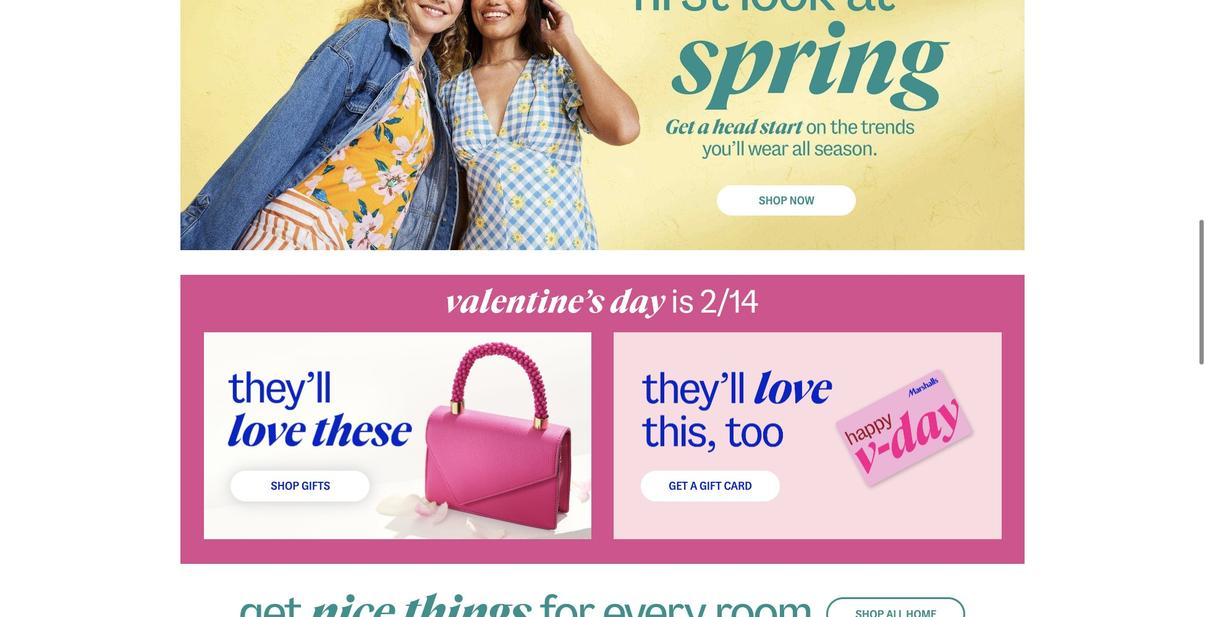 Task type: vqa. For each thing, say whether or not it's contained in the screenshot.
My Account
no



Task type: describe. For each thing, give the bounding box(es) containing it.
get a gift card
[[669, 480, 752, 492]]

gift
[[700, 480, 722, 492]]

a
[[690, 480, 697, 492]]

card
[[724, 480, 752, 492]]

get a gift card link
[[641, 471, 780, 502]]

get
[[669, 480, 688, 492]]

valentine's day gift card. they'll love this, too. image
[[614, 332, 1002, 540]]

gifts
[[302, 480, 330, 492]]

valentineã¢ââs day is 2/14 image
[[180, 275, 1025, 332]]

first look at spring. get a head start on the trends youã¢ââll wear all season. image
[[180, 0, 1025, 250]]

shop now
[[759, 194, 814, 206]]



Task type: locate. For each thing, give the bounding box(es) containing it.
shop for shop gifts
[[271, 480, 299, 492]]

0 horizontal spatial shop
[[271, 480, 299, 492]]

now
[[790, 194, 814, 206]]

shop gifts
[[271, 480, 330, 492]]

they'll love these image
[[204, 332, 592, 540]]

shop gifts link
[[231, 471, 370, 502]]

get nice things for every room. image
[[180, 589, 1025, 617]]

shop
[[759, 194, 787, 206], [271, 480, 299, 492]]

0 vertical spatial shop
[[759, 194, 787, 206]]

shop now link
[[717, 185, 856, 216]]

1 horizontal spatial shop
[[759, 194, 787, 206]]

shop for shop now
[[759, 194, 787, 206]]

shop left gifts
[[271, 480, 299, 492]]

shop left now
[[759, 194, 787, 206]]

1 vertical spatial shop
[[271, 480, 299, 492]]



